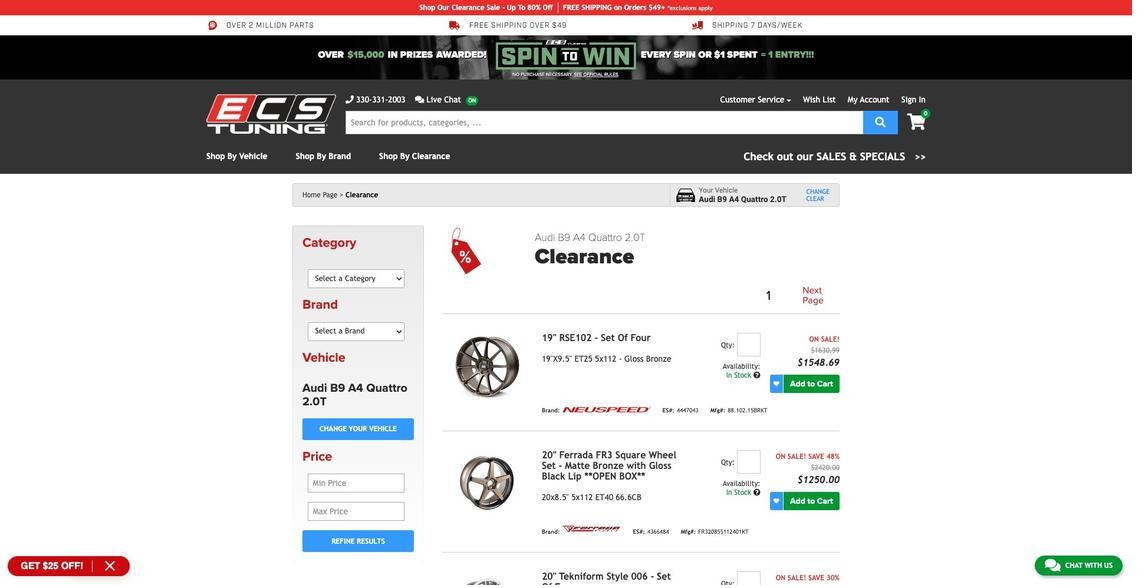 Task type: describe. For each thing, give the bounding box(es) containing it.
0 vertical spatial comments image
[[415, 96, 424, 104]]

Min Price number field
[[308, 474, 405, 493]]

es#4366484 - fr320855112401kt - 20" ferrada fr3 square wheel set -  matte bronze with gloss black lip **open box** - 20x8.5" 5x112 et40 66.6cb - ferrada wheels - audi bmw volkswagen image
[[443, 451, 533, 518]]

neuspeed - corporate logo image
[[562, 408, 651, 413]]

Search text field
[[346, 111, 864, 134]]

paginated product list navigation navigation
[[535, 284, 840, 309]]

question circle image
[[754, 490, 761, 497]]

ecs tuning image
[[206, 94, 336, 134]]

ferrada wheels - corporate logo image
[[562, 525, 621, 534]]

question circle image
[[754, 372, 761, 379]]

phone image
[[346, 96, 354, 104]]



Task type: vqa. For each thing, say whether or not it's contained in the screenshot.
PRODUCT DISCLAIMER
no



Task type: locate. For each thing, give the bounding box(es) containing it.
add to wish list image
[[774, 381, 780, 387], [774, 499, 780, 505]]

comments image
[[415, 96, 424, 104], [1045, 559, 1061, 573]]

1 add to wish list image from the top
[[774, 381, 780, 387]]

2 add to wish list image from the top
[[774, 499, 780, 505]]

es#4447043 - 88.102.15brkt - 19" rse102 - set of four - 19"x9.5" et25 5x112 - gloss bronze - neuspeed - audi image
[[443, 333, 533, 400]]

add to wish list image for question circle icon
[[774, 499, 780, 505]]

Max Price number field
[[308, 503, 405, 522]]

1 vertical spatial add to wish list image
[[774, 499, 780, 505]]

1 vertical spatial comments image
[[1045, 559, 1061, 573]]

0 vertical spatial add to wish list image
[[774, 381, 780, 387]]

shopping cart image
[[907, 114, 926, 130]]

0 horizontal spatial comments image
[[415, 96, 424, 104]]

1 horizontal spatial comments image
[[1045, 559, 1061, 573]]

add to wish list image for question circle image
[[774, 381, 780, 387]]

search image
[[876, 116, 886, 127]]

es#4624063 - 006-12kt1 - 20" tekniform style 006 - set of four - 20"x9" et30 5x112 - hyper silver - tekniform - audi bmw mini image
[[443, 572, 533, 586]]

None number field
[[737, 333, 761, 357], [737, 451, 761, 474], [737, 572, 761, 586], [737, 333, 761, 357], [737, 451, 761, 474], [737, 572, 761, 586]]

ecs tuning 'spin to win' contest logo image
[[496, 40, 636, 70]]



